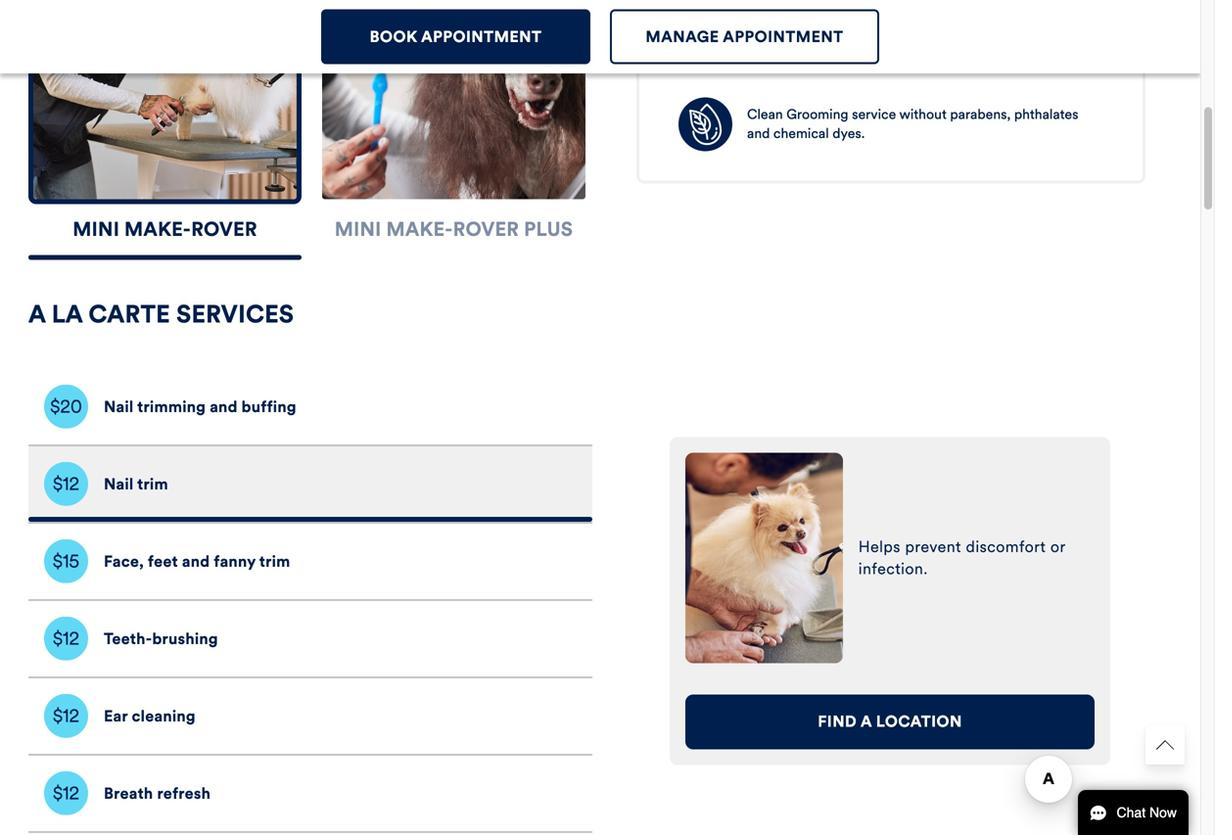 Task type: vqa. For each thing, say whether or not it's contained in the screenshot.
the right Ear cleaning
yes



Task type: locate. For each thing, give the bounding box(es) containing it.
buffing for nail trim and buffing
[[784, 13, 837, 33]]

2 horizontal spatial trim
[[718, 13, 748, 33]]

$20
[[50, 396, 82, 418]]

0 horizontal spatial mini
[[73, 218, 120, 242]]

0 horizontal spatial ear
[[104, 707, 128, 726]]

buffing for nail trimming and buffing
[[242, 397, 297, 417]]

face, feet and fanny trim
[[104, 552, 290, 571]]

appointment
[[723, 27, 844, 47]]

ear cleaning down manage appointment
[[685, 52, 775, 72]]

1 mini from the left
[[73, 218, 120, 242]]

teeth-
[[104, 629, 152, 649]]

mini make-rover
[[73, 218, 257, 242]]

$12
[[53, 473, 79, 495], [53, 628, 79, 650], [53, 706, 79, 727], [53, 783, 79, 805]]

infection.
[[859, 559, 928, 579]]

$12 for breath refresh
[[53, 783, 79, 805]]

mini
[[73, 218, 120, 242], [335, 218, 382, 242]]

and for face, feet and fanny trim
[[182, 552, 210, 571]]

rover
[[191, 218, 257, 242], [453, 218, 519, 242]]

book appointment link
[[321, 9, 591, 64]]

1 horizontal spatial make-
[[387, 218, 453, 242]]

0 vertical spatial ear cleaning
[[685, 52, 775, 72]]

2 $12 from the top
[[53, 628, 79, 650]]

0 vertical spatial cleaning
[[713, 52, 775, 72]]

make-
[[124, 218, 191, 242], [387, 218, 453, 242]]

$12 for ear cleaning
[[53, 706, 79, 727]]

$12 for nail trim
[[53, 473, 79, 495]]

carte
[[89, 299, 170, 330]]

$12 for teeth-brushing
[[53, 628, 79, 650]]

1 vertical spatial trim
[[137, 474, 168, 494]]

0 vertical spatial nail
[[685, 13, 714, 33]]

and right the 'manage'
[[753, 13, 780, 33]]

a
[[28, 299, 46, 330]]

phthalates
[[1015, 106, 1079, 123]]

nail trim
[[104, 474, 168, 494]]

and right trimming
[[210, 397, 238, 417]]

2 make- from the left
[[387, 218, 453, 242]]

1 rover from the left
[[191, 218, 257, 242]]

2 vertical spatial nail
[[104, 474, 134, 494]]

4 $12 from the top
[[53, 783, 79, 805]]

2 mini from the left
[[335, 218, 382, 242]]

nail right $20
[[104, 397, 134, 417]]

1 horizontal spatial rover
[[453, 218, 519, 242]]

1 $12 from the top
[[53, 473, 79, 495]]

manage appointment
[[646, 27, 844, 47]]

and
[[753, 13, 780, 33], [748, 125, 770, 142], [210, 397, 238, 417], [182, 552, 210, 571]]

0 horizontal spatial make-
[[124, 218, 191, 242]]

0 horizontal spatial rover
[[191, 218, 257, 242]]

1 vertical spatial nail
[[104, 397, 134, 417]]

appointment
[[421, 27, 542, 47]]

manage appointment link
[[610, 9, 880, 64]]

buffing
[[784, 13, 837, 33], [242, 397, 297, 417]]

2 rover from the left
[[453, 218, 519, 242]]

book appointment
[[370, 27, 542, 47]]

1 vertical spatial buffing
[[242, 397, 297, 417]]

scroll to top image
[[1157, 737, 1175, 754]]

nail
[[685, 13, 714, 33], [104, 397, 134, 417], [104, 474, 134, 494]]

ear
[[685, 52, 709, 72], [104, 707, 128, 726]]

and down clean
[[748, 125, 770, 142]]

nail for $12
[[104, 474, 134, 494]]

buffing up grooming
[[784, 13, 837, 33]]

1 vertical spatial ear cleaning
[[104, 707, 196, 726]]

feet
[[148, 552, 178, 571]]

0 horizontal spatial ear cleaning
[[104, 707, 196, 726]]

1 horizontal spatial buffing
[[784, 13, 837, 33]]

chemical
[[774, 125, 830, 142]]

styled arrow button link
[[1146, 726, 1186, 765]]

1 vertical spatial cleaning
[[132, 707, 196, 726]]

3 $12 from the top
[[53, 706, 79, 727]]

nail left appointment
[[685, 13, 714, 33]]

ear down teeth-
[[104, 707, 128, 726]]

0 vertical spatial trim
[[718, 13, 748, 33]]

dyes.
[[833, 125, 865, 142]]

rover up services on the top of page
[[191, 218, 257, 242]]

0 horizontal spatial trim
[[137, 474, 168, 494]]

manage
[[646, 27, 720, 47]]

ear cleaning
[[685, 52, 775, 72], [104, 707, 196, 726]]

0 vertical spatial buffing
[[784, 13, 837, 33]]

breath
[[104, 784, 153, 804]]

cleaning down manage appointment
[[713, 52, 775, 72]]

nail up face,
[[104, 474, 134, 494]]

1 horizontal spatial cleaning
[[713, 52, 775, 72]]

ear down the 'manage'
[[685, 52, 709, 72]]

cleaning down teeth-brushing
[[132, 707, 196, 726]]

location
[[877, 712, 963, 732]]

cleaning
[[713, 52, 775, 72], [132, 707, 196, 726]]

nail for $20
[[104, 397, 134, 417]]

and right feet at the bottom of page
[[182, 552, 210, 571]]

without
[[900, 106, 947, 123]]

1 horizontal spatial trim
[[259, 552, 290, 571]]

1 horizontal spatial mini
[[335, 218, 382, 242]]

prevent
[[906, 538, 962, 557]]

1 make- from the left
[[124, 218, 191, 242]]

0 horizontal spatial buffing
[[242, 397, 297, 417]]

buffing right trimming
[[242, 397, 297, 417]]

0 vertical spatial ear
[[685, 52, 709, 72]]

rover left 'plus'
[[453, 218, 519, 242]]

trim
[[718, 13, 748, 33], [137, 474, 168, 494], [259, 552, 290, 571]]

la
[[52, 299, 83, 330]]

find
[[818, 712, 857, 732]]

ear cleaning up breath refresh
[[104, 707, 196, 726]]

refresh
[[157, 784, 211, 804]]

0 horizontal spatial cleaning
[[132, 707, 196, 726]]



Task type: describe. For each thing, give the bounding box(es) containing it.
nail trimming and buffing
[[104, 397, 297, 417]]

make- for mini make-rover plus
[[387, 218, 453, 242]]

discomfort
[[967, 538, 1047, 557]]

trim for nail trim and buffing
[[718, 13, 748, 33]]

and for nail trim and buffing
[[753, 13, 780, 33]]

or
[[1051, 538, 1066, 557]]

rover for mini make-rover plus
[[453, 218, 519, 242]]

mini for mini make-rover
[[73, 218, 120, 242]]

helps
[[859, 538, 901, 557]]

teeth-brushing
[[104, 629, 218, 649]]

nail trim and buffing
[[685, 13, 837, 33]]

and for nail trimming and buffing
[[210, 397, 238, 417]]

services
[[176, 299, 294, 330]]

mini make-rover plus
[[335, 218, 573, 242]]

1 horizontal spatial ear cleaning
[[685, 52, 775, 72]]

breath refresh
[[104, 784, 211, 804]]

plus
[[524, 218, 573, 242]]

fanny
[[214, 552, 256, 571]]

helps prevent discomfort or infection.
[[859, 538, 1066, 579]]

make- for mini make-rover
[[124, 218, 191, 242]]

a
[[861, 712, 873, 732]]

trimming
[[137, 397, 206, 417]]

find a location link
[[686, 695, 1095, 750]]

parabens,
[[951, 106, 1011, 123]]

brushing
[[152, 629, 218, 649]]

clean
[[748, 106, 784, 123]]

clean grooming service without parabens, phthalates and chemical dyes.
[[748, 106, 1079, 142]]

trim for nail trim
[[137, 474, 168, 494]]

face,
[[104, 552, 144, 571]]

service
[[852, 106, 897, 123]]

book
[[370, 27, 418, 47]]

a la carte services
[[28, 299, 294, 330]]

1 vertical spatial ear
[[104, 707, 128, 726]]

mini for mini make-rover plus
[[335, 218, 382, 242]]

rover for mini make-rover
[[191, 218, 257, 242]]

grooming
[[787, 106, 849, 123]]

and inside clean grooming service without parabens, phthalates and chemical dyes.
[[748, 125, 770, 142]]

2 vertical spatial trim
[[259, 552, 290, 571]]

1 horizontal spatial ear
[[685, 52, 709, 72]]

find a location
[[818, 712, 963, 732]]

$15
[[53, 551, 79, 572]]



